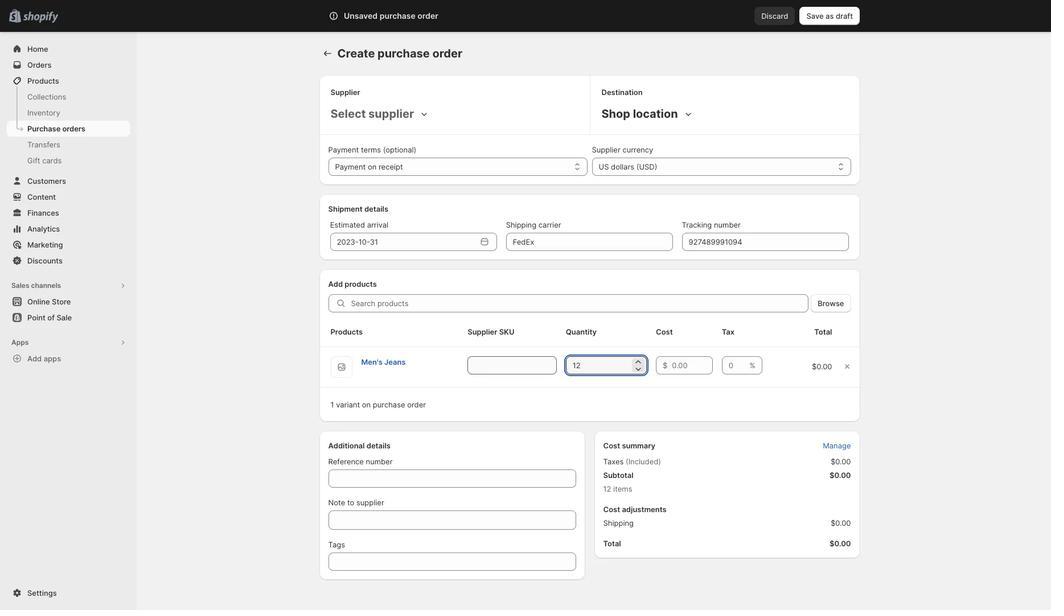 Task type: vqa. For each thing, say whether or not it's contained in the screenshot.
months
no



Task type: locate. For each thing, give the bounding box(es) containing it.
1 horizontal spatial number
[[714, 220, 741, 230]]

select supplier
[[331, 107, 414, 121]]

% text field
[[722, 357, 747, 375]]

0 horizontal spatial supplier
[[331, 88, 360, 97]]

0 vertical spatial on
[[368, 162, 377, 171]]

tax
[[722, 327, 735, 337]]

save
[[807, 11, 824, 21]]

2 vertical spatial purchase
[[373, 400, 405, 410]]

shipping left carrier on the right of the page
[[506, 220, 537, 230]]

(usd)
[[637, 162, 657, 171]]

arrival
[[367, 220, 389, 230]]

purchase
[[380, 11, 416, 21], [378, 47, 430, 60], [373, 400, 405, 410]]

purchase down unsaved purchase order
[[378, 47, 430, 60]]

None text field
[[468, 357, 557, 375]]

$0.00 for shipping
[[831, 519, 851, 528]]

settings link
[[7, 585, 130, 601]]

purchase
[[27, 124, 61, 133]]

orders
[[62, 124, 85, 133]]

unsaved
[[344, 11, 378, 21]]

marketing link
[[7, 237, 130, 253]]

1 vertical spatial payment
[[335, 162, 366, 171]]

number down 'additional details' at the bottom left of page
[[366, 457, 393, 466]]

point of sale button
[[0, 310, 137, 326]]

products
[[27, 76, 59, 85], [331, 327, 363, 337]]

1 vertical spatial total
[[603, 539, 621, 548]]

as
[[826, 11, 834, 21]]

subtotal
[[603, 471, 634, 480]]

1 vertical spatial order
[[433, 47, 463, 60]]

supplier inside the select supplier dropdown button
[[369, 107, 414, 121]]

sale
[[57, 313, 72, 322]]

payment down the 'terms'
[[335, 162, 366, 171]]

1 horizontal spatial total
[[815, 327, 832, 337]]

12 items
[[603, 485, 632, 494]]

products up collections
[[27, 76, 59, 85]]

shipping
[[506, 220, 537, 230], [603, 519, 634, 528]]

manage button
[[816, 438, 858, 454]]

1 vertical spatial details
[[367, 441, 391, 451]]

add apps
[[27, 354, 61, 363]]

2 vertical spatial cost
[[603, 505, 620, 514]]

inventory link
[[7, 105, 130, 121]]

supplier for supplier sku
[[468, 327, 497, 337]]

Tracking number text field
[[682, 233, 849, 251]]

details up reference number
[[367, 441, 391, 451]]

1 vertical spatial supplier
[[357, 498, 384, 507]]

payment terms (optional)
[[328, 145, 417, 154]]

store
[[52, 297, 71, 306]]

(included)
[[626, 457, 661, 466]]

1 vertical spatial supplier
[[592, 145, 621, 154]]

discounts link
[[7, 253, 130, 269]]

on right the variant
[[362, 400, 371, 410]]

currency
[[623, 145, 653, 154]]

supplier left 'sku'
[[468, 327, 497, 337]]

point of sale
[[27, 313, 72, 322]]

cards
[[42, 156, 62, 165]]

1 vertical spatial add
[[27, 354, 42, 363]]

1 horizontal spatial supplier
[[468, 327, 497, 337]]

0 vertical spatial cost
[[656, 327, 673, 337]]

0 vertical spatial supplier
[[369, 107, 414, 121]]

0 vertical spatial payment
[[328, 145, 359, 154]]

supplier up select
[[331, 88, 360, 97]]

0 vertical spatial products
[[27, 76, 59, 85]]

1 vertical spatial shipping
[[603, 519, 634, 528]]

purchase orders
[[27, 124, 85, 133]]

orders
[[27, 60, 52, 69]]

reference
[[328, 457, 364, 466]]

search button
[[356, 7, 687, 25]]

gift
[[27, 156, 40, 165]]

purchase for create
[[378, 47, 430, 60]]

content link
[[7, 189, 130, 205]]

Tags text field
[[328, 553, 576, 571]]

payment on receipt
[[335, 162, 403, 171]]

purchase right unsaved
[[380, 11, 416, 21]]

add left apps
[[27, 354, 42, 363]]

add
[[328, 280, 343, 289], [27, 354, 42, 363]]

0 vertical spatial order
[[418, 11, 438, 21]]

receipt
[[379, 162, 403, 171]]

sku
[[499, 327, 515, 337]]

number right "tracking"
[[714, 220, 741, 230]]

cost down 12
[[603, 505, 620, 514]]

cost up '$'
[[656, 327, 673, 337]]

payment for payment terms (optional)
[[328, 145, 359, 154]]

0 vertical spatial total
[[815, 327, 832, 337]]

None number field
[[566, 357, 630, 375]]

products up men's
[[331, 327, 363, 337]]

0 horizontal spatial shipping
[[506, 220, 537, 230]]

0 vertical spatial details
[[364, 204, 388, 214]]

estimated arrival
[[330, 220, 389, 230]]

payment left the 'terms'
[[328, 145, 359, 154]]

2 vertical spatial supplier
[[468, 327, 497, 337]]

dollars
[[611, 162, 635, 171]]

channels
[[31, 281, 61, 290]]

2 horizontal spatial supplier
[[592, 145, 621, 154]]

0 horizontal spatial number
[[366, 457, 393, 466]]

add left products
[[328, 280, 343, 289]]

1 vertical spatial products
[[331, 327, 363, 337]]

settings
[[27, 589, 57, 598]]

total down 'cost adjustments'
[[603, 539, 621, 548]]

destination
[[602, 88, 643, 97]]

online store
[[27, 297, 71, 306]]

0 vertical spatial shipping
[[506, 220, 537, 230]]

terms
[[361, 145, 381, 154]]

1 vertical spatial purchase
[[378, 47, 430, 60]]

select supplier button
[[328, 105, 432, 123]]

%
[[750, 361, 756, 370]]

0 vertical spatial add
[[328, 280, 343, 289]]

apps
[[11, 338, 29, 347]]

order for unsaved purchase order
[[418, 11, 438, 21]]

taxes (included)
[[603, 457, 661, 466]]

apps button
[[7, 335, 130, 351]]

search
[[375, 11, 399, 21]]

0 vertical spatial supplier
[[331, 88, 360, 97]]

supplier right to
[[357, 498, 384, 507]]

save as draft
[[807, 11, 853, 21]]

1 vertical spatial number
[[366, 457, 393, 466]]

shop location
[[602, 107, 678, 121]]

$0.00 for subtotal
[[830, 471, 851, 480]]

details up arrival
[[364, 204, 388, 214]]

supplier for supplier
[[331, 88, 360, 97]]

$0.00
[[812, 362, 832, 371], [831, 457, 851, 466], [830, 471, 851, 480], [831, 519, 851, 528], [830, 539, 851, 548]]

0 horizontal spatial products
[[27, 76, 59, 85]]

browse
[[818, 299, 844, 308]]

purchase orders link
[[7, 121, 130, 137]]

to
[[347, 498, 354, 507]]

on down the payment terms (optional) in the left of the page
[[368, 162, 377, 171]]

details
[[364, 204, 388, 214], [367, 441, 391, 451]]

purchase right the variant
[[373, 400, 405, 410]]

payment
[[328, 145, 359, 154], [335, 162, 366, 171]]

number for reference number
[[366, 457, 393, 466]]

cost up the taxes
[[603, 441, 620, 451]]

reference number
[[328, 457, 393, 466]]

supplier
[[369, 107, 414, 121], [357, 498, 384, 507]]

total down browse "button"
[[815, 327, 832, 337]]

marketing
[[27, 240, 63, 249]]

1 horizontal spatial add
[[328, 280, 343, 289]]

1 vertical spatial cost
[[603, 441, 620, 451]]

shipping down 'cost adjustments'
[[603, 519, 634, 528]]

add for add apps
[[27, 354, 42, 363]]

purchase for unsaved
[[380, 11, 416, 21]]

add inside button
[[27, 354, 42, 363]]

taxes
[[603, 457, 624, 466]]

0 vertical spatial purchase
[[380, 11, 416, 21]]

$
[[663, 361, 668, 370]]

collections link
[[7, 89, 130, 105]]

supplier up us
[[592, 145, 621, 154]]

point
[[27, 313, 46, 322]]

1 variant on purchase order
[[331, 400, 426, 410]]

$0.00 for total
[[830, 539, 851, 548]]

1 horizontal spatial shipping
[[603, 519, 634, 528]]

supplier up (optional)
[[369, 107, 414, 121]]

0 horizontal spatial add
[[27, 354, 42, 363]]

0 vertical spatial number
[[714, 220, 741, 230]]

sales
[[11, 281, 29, 290]]



Task type: describe. For each thing, give the bounding box(es) containing it.
Search products text field
[[351, 294, 809, 313]]

unsaved purchase order
[[344, 11, 438, 21]]

discard
[[762, 11, 788, 21]]

apps
[[44, 354, 61, 363]]

0 horizontal spatial total
[[603, 539, 621, 548]]

1
[[331, 400, 334, 410]]

discard link
[[755, 7, 795, 25]]

of
[[47, 313, 55, 322]]

shipping for shipping
[[603, 519, 634, 528]]

online store link
[[7, 294, 130, 310]]

browse button
[[811, 294, 851, 313]]

home
[[27, 44, 48, 54]]

cost for cost adjustments
[[603, 505, 620, 514]]

content
[[27, 193, 56, 202]]

shipment details
[[328, 204, 388, 214]]

sales channels button
[[7, 278, 130, 294]]

us dollars (usd)
[[599, 162, 657, 171]]

draft
[[836, 11, 853, 21]]

cost for cost summary
[[603, 441, 620, 451]]

customers link
[[7, 173, 130, 189]]

gift cards
[[27, 156, 62, 165]]

1 horizontal spatial products
[[331, 327, 363, 337]]

shipping for shipping carrier
[[506, 220, 537, 230]]

online store button
[[0, 294, 137, 310]]

create
[[337, 47, 375, 60]]

us
[[599, 162, 609, 171]]

(optional)
[[383, 145, 417, 154]]

Shipping carrier text field
[[506, 233, 673, 251]]

Reference number text field
[[328, 470, 576, 488]]

summary
[[622, 441, 656, 451]]

details for additional details
[[367, 441, 391, 451]]

transfers link
[[7, 137, 130, 153]]

supplier for supplier currency
[[592, 145, 621, 154]]

supplier currency
[[592, 145, 653, 154]]

shipping carrier
[[506, 220, 561, 230]]

carrier
[[539, 220, 561, 230]]

items
[[613, 485, 632, 494]]

shopify image
[[23, 12, 58, 23]]

order for create purchase order
[[433, 47, 463, 60]]

orders link
[[7, 57, 130, 73]]

jeans
[[384, 358, 406, 367]]

finances
[[27, 208, 59, 218]]

12
[[603, 485, 611, 494]]

number for tracking number
[[714, 220, 741, 230]]

cost for cost
[[656, 327, 673, 337]]

additional
[[328, 441, 365, 451]]

create purchase order
[[337, 47, 463, 60]]

home link
[[7, 41, 130, 57]]

additional details
[[328, 441, 391, 451]]

add for add products
[[328, 280, 343, 289]]

products
[[345, 280, 377, 289]]

analytics link
[[7, 221, 130, 237]]

Estimated arrival text field
[[330, 233, 476, 251]]

shop location button
[[599, 105, 696, 123]]

location
[[633, 107, 678, 121]]

supplier sku
[[468, 327, 515, 337]]

point of sale link
[[7, 310, 130, 326]]

estimated
[[330, 220, 365, 230]]

2 vertical spatial order
[[407, 400, 426, 410]]

shop
[[602, 107, 630, 121]]

add apps button
[[7, 351, 130, 367]]

tracking
[[682, 220, 712, 230]]

adjustments
[[622, 505, 667, 514]]

inventory
[[27, 108, 60, 117]]

add products
[[328, 280, 377, 289]]

variant
[[336, 400, 360, 410]]

discounts
[[27, 256, 63, 265]]

customers
[[27, 177, 66, 186]]

gift cards link
[[7, 153, 130, 169]]

save as draft button
[[800, 7, 860, 25]]

details for shipment details
[[364, 204, 388, 214]]

payment for payment on receipt
[[335, 162, 366, 171]]

men's jeans link
[[361, 358, 406, 367]]

note
[[328, 498, 345, 507]]

online
[[27, 297, 50, 306]]

Note to supplier text field
[[328, 511, 576, 530]]

collections
[[27, 92, 66, 101]]

note to supplier
[[328, 498, 384, 507]]

quantity
[[566, 327, 597, 337]]

1 vertical spatial on
[[362, 400, 371, 410]]

tags
[[328, 541, 345, 550]]

men's
[[361, 358, 383, 367]]

products link
[[7, 73, 130, 89]]

$ text field
[[672, 357, 713, 375]]

shipment
[[328, 204, 363, 214]]



